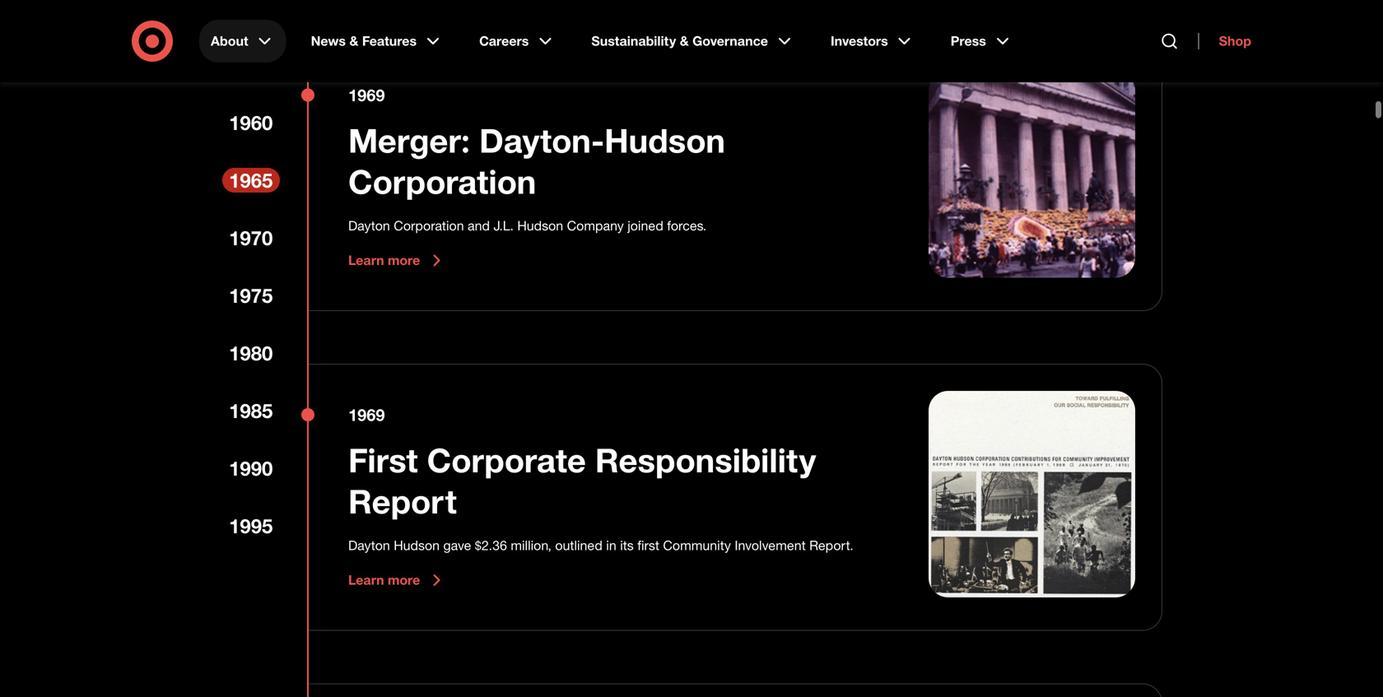 Task type: describe. For each thing, give the bounding box(es) containing it.
corporate
[[427, 440, 586, 481]]

and
[[468, 218, 490, 234]]

press link
[[939, 20, 1024, 63]]

responsibility
[[595, 440, 817, 481]]

joined
[[628, 218, 664, 234]]

learn more button for corporation
[[348, 251, 447, 271]]

& for governance
[[680, 33, 689, 49]]

1990 link
[[222, 456, 280, 481]]

1995
[[229, 514, 273, 538]]

its
[[620, 538, 634, 554]]

outlined
[[555, 538, 603, 554]]

1 vertical spatial corporation
[[394, 218, 464, 234]]

1975
[[229, 284, 273, 308]]

1985 link
[[222, 399, 280, 423]]

news
[[311, 33, 346, 49]]

corporation inside merger: dayton-hudson corporation
[[348, 162, 537, 202]]

merger: dayton-hudson corporation button
[[348, 120, 889, 202]]

1970 link
[[222, 226, 280, 250]]

involvement
[[735, 538, 806, 554]]

merger: dayton-hudson corporation
[[348, 120, 726, 202]]

sustainability & governance
[[592, 33, 768, 49]]

learn for corporation
[[348, 253, 384, 269]]

1969 for merger: dayton-hudson corporation
[[348, 85, 385, 105]]

news & features
[[311, 33, 417, 49]]

merger:
[[348, 120, 470, 161]]

0 horizontal spatial hudson
[[394, 538, 440, 554]]

dayton corporation and j.l. hudson company joined forces.
[[348, 218, 707, 234]]

investors
[[831, 33, 888, 49]]

1980 link
[[222, 341, 280, 366]]

shop
[[1219, 33, 1252, 49]]

dayton hudson gave $2.36 million, outlined in its first community involvement report.
[[348, 538, 854, 554]]

sustainability & governance link
[[580, 20, 806, 63]]

1980
[[229, 341, 273, 365]]

careers
[[479, 33, 529, 49]]

text image
[[929, 391, 1136, 598]]

a crowd of people outside a building image
[[929, 71, 1136, 278]]

hudson inside merger: dayton-hudson corporation
[[605, 120, 726, 161]]

1965
[[229, 168, 273, 192]]



Task type: locate. For each thing, give the bounding box(es) containing it.
1 & from the left
[[350, 33, 359, 49]]

dayton-
[[479, 120, 605, 161]]

1960
[[229, 111, 273, 135]]

2 more from the top
[[388, 573, 420, 589]]

1 learn more button from the top
[[348, 251, 447, 271]]

1 horizontal spatial hudson
[[518, 218, 564, 234]]

first
[[348, 440, 418, 481]]

2 1969 from the top
[[348, 405, 385, 425]]

community
[[663, 538, 731, 554]]

features
[[362, 33, 417, 49]]

dayton for first corporate responsibility report
[[348, 538, 390, 554]]

press
[[951, 33, 987, 49]]

2 learn more button from the top
[[348, 571, 447, 591]]

1969 up first
[[348, 405, 385, 425]]

corporation
[[348, 162, 537, 202], [394, 218, 464, 234]]

learn
[[348, 253, 384, 269], [348, 573, 384, 589]]

0 vertical spatial corporation
[[348, 162, 537, 202]]

report.
[[810, 538, 854, 554]]

million,
[[511, 538, 552, 554]]

1 learn more from the top
[[348, 253, 420, 269]]

corporation left the and
[[394, 218, 464, 234]]

2 dayton from the top
[[348, 538, 390, 554]]

0 vertical spatial learn
[[348, 253, 384, 269]]

dayton for merger: dayton-hudson corporation
[[348, 218, 390, 234]]

1 vertical spatial more
[[388, 573, 420, 589]]

1 vertical spatial learn
[[348, 573, 384, 589]]

careers link
[[468, 20, 567, 63]]

learn more button for report
[[348, 571, 447, 591]]

1 vertical spatial hudson
[[518, 218, 564, 234]]

shop link
[[1199, 33, 1252, 49]]

j.l.
[[494, 218, 514, 234]]

about
[[211, 33, 248, 49]]

0 vertical spatial 1969
[[348, 85, 385, 105]]

1 vertical spatial 1969
[[348, 405, 385, 425]]

1985
[[229, 399, 273, 423]]

2 learn more from the top
[[348, 573, 420, 589]]

0 horizontal spatial &
[[350, 33, 359, 49]]

in
[[606, 538, 617, 554]]

hudson
[[605, 120, 726, 161], [518, 218, 564, 234], [394, 538, 440, 554]]

& right the 'news'
[[350, 33, 359, 49]]

1 horizontal spatial &
[[680, 33, 689, 49]]

1970
[[229, 226, 273, 250]]

&
[[350, 33, 359, 49], [680, 33, 689, 49]]

1975 link
[[222, 283, 280, 308]]

1990
[[229, 457, 273, 481]]

1 more from the top
[[388, 253, 420, 269]]

2 learn from the top
[[348, 573, 384, 589]]

1 learn from the top
[[348, 253, 384, 269]]

1969 for first corporate responsibility report
[[348, 405, 385, 425]]

1995 link
[[222, 514, 280, 539]]

1960 link
[[222, 110, 280, 135]]

0 vertical spatial hudson
[[605, 120, 726, 161]]

0 vertical spatial learn more
[[348, 253, 420, 269]]

0 vertical spatial learn more button
[[348, 251, 447, 271]]

news & features link
[[299, 20, 455, 63]]

1 dayton from the top
[[348, 218, 390, 234]]

2 vertical spatial hudson
[[394, 538, 440, 554]]

forces.
[[667, 218, 707, 234]]

learn more for merger: dayton-hudson corporation
[[348, 253, 420, 269]]

learn for report
[[348, 573, 384, 589]]

more for corporation
[[388, 253, 420, 269]]

$2.36
[[475, 538, 507, 554]]

0 vertical spatial dayton
[[348, 218, 390, 234]]

learn more
[[348, 253, 420, 269], [348, 573, 420, 589]]

sustainability
[[592, 33, 676, 49]]

first corporate responsibility report
[[348, 440, 817, 522]]

company
[[567, 218, 624, 234]]

1969
[[348, 85, 385, 105], [348, 405, 385, 425]]

0 vertical spatial more
[[388, 253, 420, 269]]

1 vertical spatial learn more button
[[348, 571, 447, 591]]

first corporate responsibility report button
[[348, 440, 889, 522]]

1 vertical spatial dayton
[[348, 538, 390, 554]]

& left governance
[[680, 33, 689, 49]]

1 vertical spatial learn more
[[348, 573, 420, 589]]

2 horizontal spatial hudson
[[605, 120, 726, 161]]

about link
[[199, 20, 286, 63]]

more for report
[[388, 573, 420, 589]]

1965 link
[[222, 168, 280, 193]]

report
[[348, 482, 457, 522]]

dayton
[[348, 218, 390, 234], [348, 538, 390, 554]]

learn more button
[[348, 251, 447, 271], [348, 571, 447, 591]]

learn more for first corporate responsibility report
[[348, 573, 420, 589]]

investors link
[[819, 20, 926, 63]]

more
[[388, 253, 420, 269], [388, 573, 420, 589]]

1 1969 from the top
[[348, 85, 385, 105]]

governance
[[693, 33, 768, 49]]

gave
[[444, 538, 471, 554]]

first
[[638, 538, 660, 554]]

2 & from the left
[[680, 33, 689, 49]]

corporation down the merger: at the top left of the page
[[348, 162, 537, 202]]

& for features
[[350, 33, 359, 49]]

1969 down "news & features"
[[348, 85, 385, 105]]



Task type: vqa. For each thing, say whether or not it's contained in the screenshot.
owned
no



